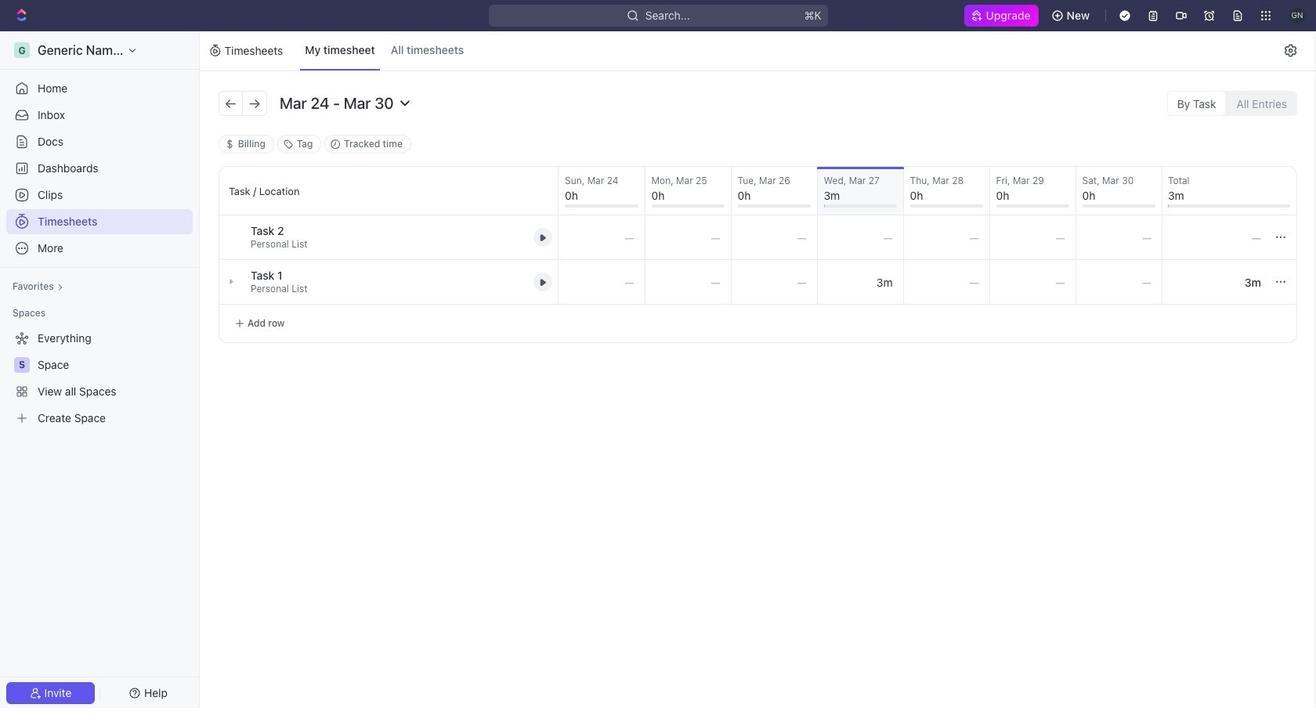 Task type: locate. For each thing, give the bounding box(es) containing it.
— text field
[[645, 215, 731, 259], [904, 215, 989, 259], [990, 215, 1075, 259], [1162, 215, 1271, 259], [645, 260, 731, 304], [904, 260, 989, 304], [1076, 260, 1162, 304], [1162, 260, 1271, 304]]

sidebar navigation
[[0, 31, 203, 708]]

space, , element
[[14, 357, 30, 373]]

tree
[[6, 326, 193, 431]]

generic name's workspace, , element
[[14, 42, 30, 58]]

— text field
[[559, 215, 644, 259], [731, 215, 817, 259], [817, 215, 903, 259], [1076, 215, 1162, 259], [559, 260, 644, 304], [731, 260, 817, 304], [817, 260, 903, 304], [990, 260, 1075, 304]]

tree inside sidebar navigation
[[6, 326, 193, 431]]



Task type: vqa. For each thing, say whether or not it's contained in the screenshot.
Space, , ELEMENT
yes



